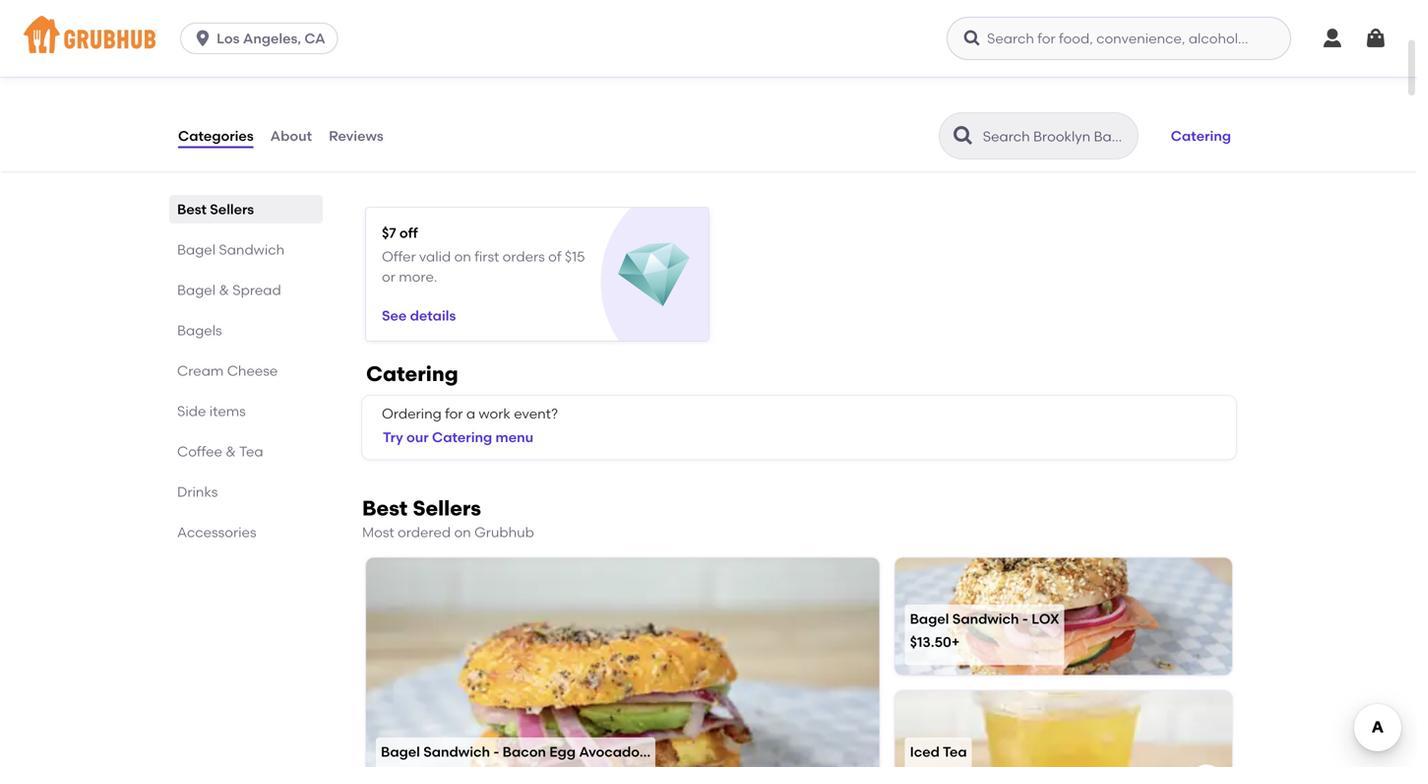 Task type: locate. For each thing, give the bounding box(es) containing it.
preorder button
[[177, 49, 260, 85]]

sellers up ordered
[[413, 496, 481, 521]]

2 on from the top
[[454, 524, 471, 540]]

sandwich left bacon
[[424, 743, 490, 760]]

bagel inside bagel sandwich - lox $13.50 +
[[910, 611, 950, 627]]

on left "first"
[[454, 248, 471, 265]]

0 horizontal spatial sandwich
[[219, 241, 285, 258]]

about button
[[269, 101, 313, 171]]

sellers inside "best sellers most ordered on grubhub"
[[413, 496, 481, 521]]

or
[[382, 268, 396, 285]]

0 vertical spatial on
[[454, 248, 471, 265]]

a
[[467, 405, 476, 422]]

sandwich for bagel sandwich - bacon egg avocado...
[[424, 743, 490, 760]]

group
[[331, 59, 371, 75]]

0 vertical spatial catering
[[1171, 127, 1232, 144]]

25–40 min option group
[[177, 0, 515, 34]]

0 vertical spatial sandwich
[[219, 241, 285, 258]]

on for sellers
[[454, 524, 471, 540]]

0 horizontal spatial tea
[[239, 443, 263, 460]]

1 horizontal spatial -
[[1023, 611, 1029, 627]]

0 horizontal spatial sellers
[[210, 201, 254, 218]]

+
[[952, 634, 960, 650]]

2 vertical spatial sandwich
[[424, 743, 490, 760]]

1 vertical spatial best
[[362, 496, 408, 521]]

1 vertical spatial &
[[226, 443, 236, 460]]

2 vertical spatial catering
[[432, 429, 493, 446]]

1 horizontal spatial sellers
[[413, 496, 481, 521]]

los angeles, ca button
[[180, 23, 346, 54]]

$15
[[565, 248, 585, 265]]

best up bagel sandwich
[[177, 201, 207, 218]]

ordering
[[382, 405, 442, 422]]

try our catering menu button
[[374, 416, 543, 459]]

0 vertical spatial sellers
[[210, 201, 254, 218]]

on inside "best sellers most ordered on grubhub"
[[454, 524, 471, 540]]

- inside button
[[494, 743, 499, 760]]

tea down items
[[239, 443, 263, 460]]

grubhub
[[475, 524, 534, 540]]

& right coffee
[[226, 443, 236, 460]]

ordering for a work event? try our catering menu
[[382, 405, 558, 446]]

avocado...
[[579, 743, 651, 760]]

2 horizontal spatial sandwich
[[953, 611, 1020, 627]]

bagel
[[177, 241, 216, 258], [177, 282, 216, 298], [910, 611, 950, 627], [381, 743, 420, 760]]

event?
[[514, 405, 558, 422]]

catering inside 'ordering for a work event? try our catering menu'
[[432, 429, 493, 446]]

tea right iced
[[943, 743, 968, 760]]

start group order button
[[272, 49, 411, 85]]

accessories
[[177, 524, 257, 541]]

on right ordered
[[454, 524, 471, 540]]

catering
[[1171, 127, 1232, 144], [366, 361, 459, 387], [432, 429, 493, 446]]

1 vertical spatial -
[[494, 743, 499, 760]]

0 vertical spatial best
[[177, 201, 207, 218]]

sandwich inside bagel sandwich - lox $13.50 +
[[953, 611, 1020, 627]]

los
[[217, 30, 240, 47]]

cheese
[[227, 362, 278, 379]]

- left lox
[[1023, 611, 1029, 627]]

$7
[[382, 225, 396, 241]]

sandwich
[[219, 241, 285, 258], [953, 611, 1020, 627], [424, 743, 490, 760]]

sandwich up spread
[[219, 241, 285, 258]]

cream
[[177, 362, 224, 379]]

sellers
[[210, 201, 254, 218], [413, 496, 481, 521]]

bagel for bagel sandwich - bacon egg avocado...
[[381, 743, 420, 760]]

1 vertical spatial tea
[[943, 743, 968, 760]]

25–40 min
[[231, 10, 290, 24]]

0 vertical spatial tea
[[239, 443, 263, 460]]

more.
[[399, 268, 437, 285]]

iced tea button
[[896, 691, 1233, 767]]

best up most
[[362, 496, 408, 521]]

25–40
[[231, 10, 265, 24]]

order
[[375, 59, 411, 75]]

best inside "best sellers most ordered on grubhub"
[[362, 496, 408, 521]]

1 vertical spatial sandwich
[[953, 611, 1020, 627]]

bacon
[[503, 743, 546, 760]]

- left bacon
[[494, 743, 499, 760]]

egg
[[550, 743, 576, 760]]

0 vertical spatial -
[[1023, 611, 1029, 627]]

drinks
[[177, 484, 218, 500]]

side items
[[177, 403, 246, 420]]

&
[[219, 282, 229, 298], [226, 443, 236, 460]]

1 on from the top
[[454, 248, 471, 265]]

main navigation navigation
[[0, 0, 1418, 77]]

best sellers most ordered on grubhub
[[362, 496, 534, 540]]

bagel for bagel sandwich
[[177, 241, 216, 258]]

bagel & spread
[[177, 282, 281, 298]]

bagel sandwich
[[177, 241, 285, 258]]

on
[[454, 248, 471, 265], [454, 524, 471, 540]]

svg image inside preorder "button"
[[177, 57, 197, 77]]

- for lox
[[1023, 611, 1029, 627]]

start
[[295, 59, 328, 75]]

angeles,
[[243, 30, 301, 47]]

coffee & tea
[[177, 443, 263, 460]]

& for spread
[[219, 282, 229, 298]]

svg image
[[1321, 27, 1345, 50], [1365, 27, 1388, 50], [963, 29, 983, 48], [177, 57, 197, 77]]

tea
[[239, 443, 263, 460], [943, 743, 968, 760]]

on for off
[[454, 248, 471, 265]]

1 horizontal spatial best
[[362, 496, 408, 521]]

off
[[400, 225, 418, 241]]

on inside $7 off offer valid on first orders of $15 or more.
[[454, 248, 471, 265]]

bagel inside bagel sandwich - bacon egg avocado... button
[[381, 743, 420, 760]]

bagel sandwich - bacon egg avocado... button
[[366, 558, 880, 767]]

1 vertical spatial sellers
[[413, 496, 481, 521]]

- inside bagel sandwich - lox $13.50 +
[[1023, 611, 1029, 627]]

sandwich for bagel sandwich
[[219, 241, 285, 258]]

sellers up bagel sandwich
[[210, 201, 254, 218]]

preorder
[[201, 59, 260, 75]]

- for bacon
[[494, 743, 499, 760]]

1 horizontal spatial tea
[[943, 743, 968, 760]]

Search Brooklyn Bagel Bakery search field
[[981, 127, 1132, 146]]

catering button
[[1163, 114, 1241, 158]]

iced tea
[[910, 743, 968, 760]]

best
[[177, 201, 207, 218], [362, 496, 408, 521]]

& left spread
[[219, 282, 229, 298]]

$7 off offer valid on first orders of $15 or more.
[[382, 225, 585, 285]]

sandwich inside button
[[424, 743, 490, 760]]

0 horizontal spatial -
[[494, 743, 499, 760]]

0 vertical spatial &
[[219, 282, 229, 298]]

1 vertical spatial on
[[454, 524, 471, 540]]

best for best sellers most ordered on grubhub
[[362, 496, 408, 521]]

0 horizontal spatial best
[[177, 201, 207, 218]]

1 horizontal spatial sandwich
[[424, 743, 490, 760]]

bagel for bagel sandwich - lox $13.50 +
[[910, 611, 950, 627]]

sandwich up +
[[953, 611, 1020, 627]]

-
[[1023, 611, 1029, 627], [494, 743, 499, 760]]



Task type: vqa. For each thing, say whether or not it's contained in the screenshot.
EDIBLE.
no



Task type: describe. For each thing, give the bounding box(es) containing it.
lox
[[1032, 611, 1060, 627]]

our
[[407, 429, 429, 446]]

see
[[382, 307, 407, 324]]

iced
[[910, 743, 940, 760]]

Search for food, convenience, alcohol... search field
[[947, 17, 1292, 60]]

for
[[445, 405, 463, 422]]

catering inside button
[[1171, 127, 1232, 144]]

bagel for bagel & spread
[[177, 282, 216, 298]]

people icon image
[[272, 57, 291, 77]]

search icon image
[[952, 124, 976, 148]]

min
[[268, 10, 290, 24]]

cream cheese
[[177, 362, 278, 379]]

categories button
[[177, 101, 255, 171]]

valid
[[419, 248, 451, 265]]

of
[[549, 248, 562, 265]]

reviews button
[[328, 101, 385, 171]]

try
[[383, 429, 403, 446]]

best sellers
[[177, 201, 254, 218]]

reviews
[[329, 127, 384, 144]]

start group order
[[295, 59, 411, 75]]

ordered
[[398, 524, 451, 540]]

orders
[[503, 248, 545, 265]]

bagel sandwich - bacon egg avocado...
[[381, 743, 651, 760]]

items
[[209, 403, 246, 420]]

sellers for best sellers
[[210, 201, 254, 218]]

best for best sellers
[[177, 201, 207, 218]]

sandwich for bagel sandwich - lox $13.50 +
[[953, 611, 1020, 627]]

categories
[[178, 127, 254, 144]]

& for tea
[[226, 443, 236, 460]]

ca
[[305, 30, 326, 47]]

sellers for best sellers most ordered on grubhub
[[413, 496, 481, 521]]

details
[[410, 307, 456, 324]]

bagel sandwich - lox $13.50 +
[[910, 611, 1060, 650]]

bagels
[[177, 322, 222, 339]]

see details button
[[382, 298, 456, 333]]

menu
[[496, 429, 534, 446]]

work
[[479, 405, 511, 422]]

about
[[270, 127, 312, 144]]

spread
[[233, 282, 281, 298]]

most
[[362, 524, 395, 540]]

promo image
[[619, 239, 690, 311]]

offer
[[382, 248, 416, 265]]

see details
[[382, 307, 456, 324]]

$13.50
[[910, 634, 952, 650]]

los angeles, ca
[[217, 30, 326, 47]]

tea inside the iced tea button
[[943, 743, 968, 760]]

side
[[177, 403, 206, 420]]

first
[[475, 248, 499, 265]]

svg image
[[193, 29, 213, 48]]

1 vertical spatial catering
[[366, 361, 459, 387]]

coffee
[[177, 443, 222, 460]]



